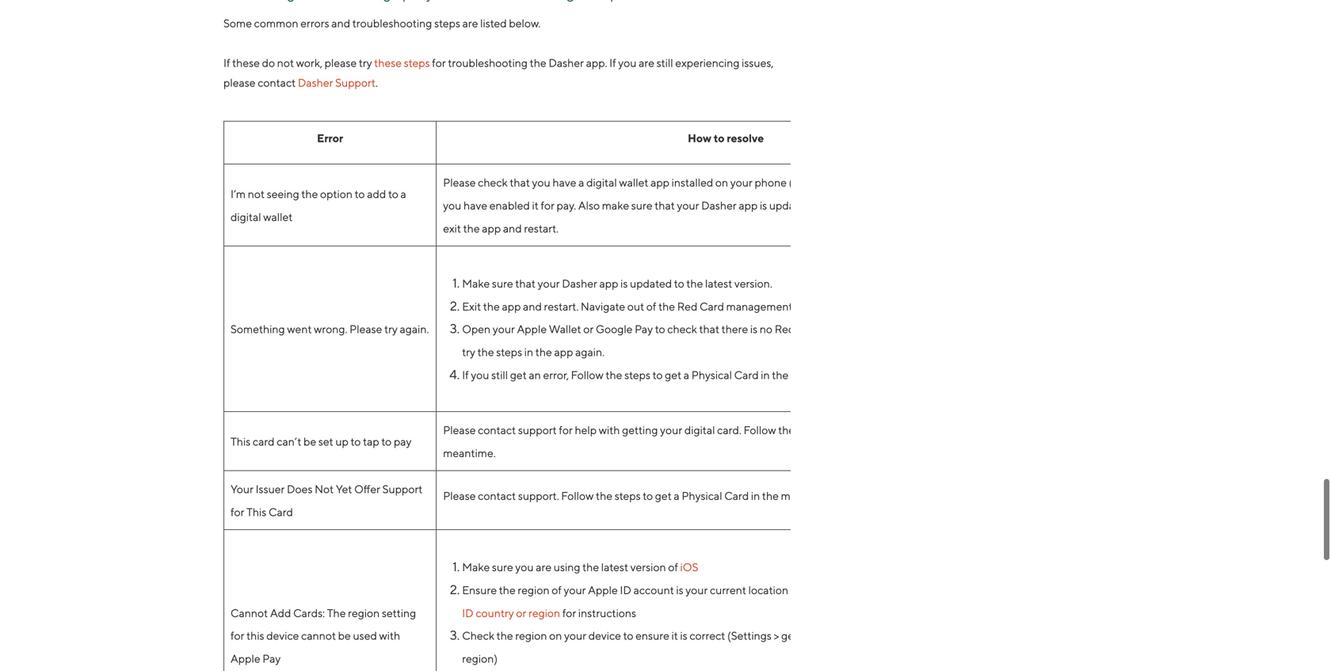 Task type: vqa. For each thing, say whether or not it's contained in the screenshot.
impacted
no



Task type: locate. For each thing, give the bounding box(es) containing it.
version
[[631, 561, 666, 574]]

listed
[[481, 17, 507, 30]]

1 vertical spatial be
[[338, 630, 351, 643]]

and down the enabled on the left top of the page
[[503, 222, 522, 235]]

your inside ), and make sure you have enabled it for pay. also make sure that your dasher app is updated to the latest version. once you update, exit the app and restart.
[[677, 199, 700, 212]]

id inside change your apple id country or region
[[462, 607, 474, 620]]

are left listed
[[463, 17, 478, 30]]

version. up management
[[735, 277, 773, 290]]

see
[[798, 584, 816, 597]]

0 horizontal spatial digital
[[231, 210, 261, 223]]

2 vertical spatial it
[[672, 630, 678, 643]]

1 vertical spatial on
[[550, 630, 562, 643]]

please for please contact support. follow the steps to get a physical card in the meantime.
[[443, 489, 476, 503]]

sure down please check that you have a digital wallet app installed on your phone ( in the top of the page
[[632, 199, 653, 212]]

have
[[553, 176, 577, 189], [464, 199, 488, 212]]

still left experiencing
[[657, 56, 674, 70]]

your
[[731, 176, 753, 189], [677, 199, 700, 212], [538, 277, 560, 290], [493, 323, 515, 336], [660, 424, 683, 437], [564, 584, 586, 597], [686, 584, 708, 597], [934, 584, 957, 597], [564, 630, 587, 643], [956, 630, 979, 643]]

0 horizontal spatial device
[[267, 630, 299, 643]]

make
[[462, 277, 490, 290], [462, 561, 490, 574]]

latest up exit the app and restart. navigate out of the red card management page and go back in
[[706, 277, 733, 290]]

region inside change your apple id country or region
[[529, 607, 561, 620]]

steps inside "open your apple wallet or google pay to check that there is no red card in there. if there is, remove it and try the steps in the app again."
[[496, 346, 523, 359]]

restart.
[[524, 222, 559, 235], [544, 300, 579, 313]]

try down "open"
[[462, 346, 476, 359]]

you inside for troubleshooting the dasher app. if you are still experiencing issues, please contact
[[619, 56, 637, 70]]

something went wrong. please try again.
[[231, 323, 429, 336]]

errors
[[301, 17, 329, 30]]

or right country at the bottom of page
[[516, 607, 527, 620]]

1 horizontal spatial troubleshooting
[[448, 56, 528, 70]]

for
[[432, 56, 446, 70], [541, 199, 555, 212], [559, 424, 573, 437], [231, 506, 245, 519], [563, 607, 577, 620], [231, 630, 245, 643]]

0 vertical spatial or
[[584, 323, 594, 336]]

1 horizontal spatial these
[[374, 56, 402, 70]]

1 vertical spatial or
[[516, 607, 527, 620]]

1 horizontal spatial with
[[599, 424, 620, 437]]

0 vertical spatial id
[[620, 584, 632, 597]]

0 vertical spatial follow
[[571, 368, 604, 382]]

red up "open your apple wallet or google pay to check that there is no red card in there. if there is, remove it and try the steps in the app again."
[[678, 300, 698, 313]]

make up update,
[[949, 176, 977, 189]]

1 horizontal spatial on
[[716, 176, 729, 189]]

support left change
[[850, 584, 891, 597]]

these left do
[[232, 56, 260, 70]]

1 vertical spatial check
[[668, 323, 697, 336]]

support inside "your issuer does not yet offer support for this card"
[[383, 483, 423, 496]]

0 vertical spatial support
[[335, 76, 376, 89]]

steps inside 'please contact support for help with getting your digital card. follow the steps to get a physical card in the meantime.'
[[797, 424, 823, 437]]

1 > from the left
[[774, 630, 780, 643]]

pay
[[635, 323, 653, 336], [263, 652, 281, 665]]

in
[[884, 300, 893, 313], [824, 323, 833, 336], [525, 346, 534, 359], [761, 368, 770, 382], [934, 424, 943, 437], [751, 489, 760, 503]]

> right general
[[821, 630, 827, 643]]

with
[[599, 424, 620, 437], [379, 630, 401, 643]]

is
[[760, 199, 768, 212], [621, 277, 628, 290], [751, 323, 758, 336], [677, 584, 684, 597], [681, 630, 688, 643]]

installed
[[672, 176, 714, 189]]

your issuer does not yet offer support for this card
[[231, 483, 423, 519]]

0 vertical spatial it
[[532, 199, 539, 212]]

app down the wallet
[[554, 346, 573, 359]]

are inside for troubleshooting the dasher app. if you are still experiencing issues, please contact
[[639, 56, 655, 70]]

version. inside ), and make sure you have enabled it for pay. also make sure that your dasher app is updated to the latest version. once you update, exit the app and restart.
[[874, 199, 912, 212]]

digital down i'm at the top left of page
[[231, 210, 261, 223]]

tap
[[363, 435, 380, 448]]

restart. down pay.
[[524, 222, 559, 235]]

again. down google
[[576, 346, 605, 359]]

app
[[651, 176, 670, 189], [739, 199, 758, 212], [482, 222, 501, 235], [600, 277, 619, 290], [502, 300, 521, 313], [554, 346, 573, 359]]

please up 'exit'
[[443, 176, 476, 189]]

apple left the wallet
[[517, 323, 547, 336]]

getting
[[622, 424, 658, 437]]

setting
[[382, 607, 416, 620]]

contact for your issuer does not yet offer support for this card
[[478, 489, 516, 503]]

this
[[247, 630, 264, 643]]

1 vertical spatial with
[[379, 630, 401, 643]]

2 horizontal spatial latest
[[845, 199, 872, 212]]

2 these from the left
[[374, 56, 402, 70]]

of left ios
[[668, 561, 678, 574]]

follow right the support.
[[561, 489, 594, 503]]

digital up also
[[587, 176, 617, 189]]

is up out
[[621, 277, 628, 290]]

this
[[231, 435, 251, 448], [247, 506, 267, 519]]

and
[[332, 17, 350, 30], [928, 176, 947, 189], [503, 222, 522, 235], [523, 300, 542, 313], [822, 300, 841, 313], [964, 323, 983, 336]]

make
[[949, 176, 977, 189], [602, 199, 630, 212]]

please contact support for help with getting your digital card. follow the steps to get a physical card in the meantime.
[[443, 424, 962, 460]]

wallet
[[549, 323, 582, 336]]

region)
[[462, 652, 498, 665]]

set inside check the region on your device to ensure it is correct (settings > general > language & region - set to your region)
[[927, 630, 942, 643]]

support
[[518, 424, 557, 437]]

general
[[782, 630, 819, 643]]

try
[[359, 56, 372, 70], [385, 323, 398, 336], [462, 346, 476, 359]]

2 make from the top
[[462, 561, 490, 574]]

for inside 'please contact support for help with getting your digital card. follow the steps to get a physical card in the meantime.'
[[559, 424, 573, 437]]

not right do
[[277, 56, 294, 70]]

id
[[620, 584, 632, 597], [462, 607, 474, 620]]

0 vertical spatial -
[[791, 584, 796, 597]]

went
[[287, 323, 312, 336]]

if down "open"
[[462, 368, 469, 382]]

location
[[749, 584, 789, 597]]

of
[[647, 300, 657, 313], [668, 561, 678, 574], [552, 584, 562, 597]]

1 horizontal spatial device
[[589, 630, 621, 643]]

how
[[688, 132, 712, 145]]

is inside "open your apple wallet or google pay to check that there is no red card in there. if there is, remove it and try the steps in the app again."
[[751, 323, 758, 336]]

dasher inside for troubleshooting the dasher app. if you are still experiencing issues, please contact
[[549, 56, 584, 70]]

if right app.
[[610, 56, 616, 70]]

1 horizontal spatial version.
[[874, 199, 912, 212]]

it right ensure
[[672, 630, 678, 643]]

0 horizontal spatial of
[[552, 584, 562, 597]]

ensure
[[462, 584, 497, 597]]

are left using at the left
[[536, 561, 552, 574]]

version.
[[874, 199, 912, 212], [735, 277, 773, 290]]

you
[[619, 56, 637, 70], [532, 176, 551, 189], [443, 199, 462, 212], [944, 199, 962, 212], [471, 368, 490, 382], [516, 561, 534, 574]]

be right can't
[[304, 435, 316, 448]]

0 vertical spatial contact
[[258, 76, 296, 89]]

contact inside 'please contact support for help with getting your digital card. follow the steps to get a physical card in the meantime.'
[[478, 424, 516, 437]]

- left see
[[791, 584, 796, 597]]

region down make sure you are using the latest version of ios
[[518, 584, 550, 597]]

support
[[335, 76, 376, 89], [383, 483, 423, 496], [850, 584, 891, 597]]

there left no
[[722, 323, 749, 336]]

1 vertical spatial latest
[[706, 277, 733, 290]]

0 vertical spatial have
[[553, 176, 577, 189]]

please right the wrong.
[[350, 323, 382, 336]]

pay inside "open your apple wallet or google pay to check that there is no red card in there. if there is, remove it and try the steps in the app again."
[[635, 323, 653, 336]]

please contact support. follow the steps to get a physical card in the meantime.
[[443, 489, 836, 503]]

on down for instructions
[[550, 630, 562, 643]]

troubleshooting up these steps link
[[353, 17, 432, 30]]

contact left the support.
[[478, 489, 516, 503]]

set
[[319, 435, 334, 448], [927, 630, 942, 643]]

0 horizontal spatial >
[[774, 630, 780, 643]]

follow right error,
[[571, 368, 604, 382]]

go
[[843, 300, 856, 313]]

2 vertical spatial meantime.
[[781, 489, 834, 503]]

change your apple id country or region
[[462, 584, 989, 620]]

2 vertical spatial try
[[462, 346, 476, 359]]

1 horizontal spatial have
[[553, 176, 577, 189]]

0 horizontal spatial these
[[232, 56, 260, 70]]

1 vertical spatial -
[[920, 630, 925, 643]]

of down using at the left
[[552, 584, 562, 597]]

common
[[254, 17, 299, 30]]

red
[[678, 300, 698, 313], [775, 323, 795, 336]]

updated inside ), and make sure you have enabled it for pay. also make sure that your dasher app is updated to the latest version. once you update, exit the app and restart.
[[770, 199, 812, 212]]

1 horizontal spatial updated
[[770, 199, 812, 212]]

cannot add cards: the region setting for this device cannot be used with apple pay
[[231, 607, 416, 665]]

be
[[304, 435, 316, 448], [338, 630, 351, 643]]

app inside "open your apple wallet or google pay to check that there is no red card in there. if there is, remove it and try the steps in the app again."
[[554, 346, 573, 359]]

for inside for troubleshooting the dasher app. if you are still experiencing issues, please contact
[[432, 56, 446, 70]]

1 horizontal spatial -
[[920, 630, 925, 643]]

contact inside for troubleshooting the dasher app. if you are still experiencing issues, please contact
[[258, 76, 296, 89]]

with right help
[[599, 424, 620, 437]]

troubleshooting inside for troubleshooting the dasher app. if you are still experiencing issues, please contact
[[448, 56, 528, 70]]

make for make sure you are using the latest version of ios
[[462, 561, 490, 574]]

1 horizontal spatial there
[[875, 323, 902, 336]]

0 horizontal spatial on
[[550, 630, 562, 643]]

restart. up the wallet
[[544, 300, 579, 313]]

have left the enabled on the left top of the page
[[464, 199, 488, 212]]

1 horizontal spatial or
[[584, 323, 594, 336]]

apple inside cannot add cards: the region setting for this device cannot be used with apple pay
[[231, 652, 260, 665]]

your inside 'please contact support for help with getting your digital card. follow the steps to get a physical card in the meantime.'
[[660, 424, 683, 437]]

and right remove
[[964, 323, 983, 336]]

1 vertical spatial physical
[[864, 424, 905, 437]]

(
[[789, 176, 793, 189]]

this inside "your issuer does not yet offer support for this card"
[[247, 506, 267, 519]]

add
[[367, 188, 386, 201]]

0 horizontal spatial -
[[791, 584, 796, 597]]

0 horizontal spatial set
[[319, 435, 334, 448]]

1 horizontal spatial support
[[383, 483, 423, 496]]

ios
[[681, 561, 699, 574]]

1 vertical spatial wallet
[[263, 210, 293, 223]]

0 vertical spatial make
[[462, 277, 490, 290]]

the inside i'm not seeing the option to add to a digital wallet
[[302, 188, 318, 201]]

current
[[710, 584, 747, 597]]

1 horizontal spatial >
[[821, 630, 827, 643]]

again. inside "open your apple wallet or google pay to check that there is no red card in there. if there is, remove it and try the steps in the app again."
[[576, 346, 605, 359]]

pay down out
[[635, 323, 653, 336]]

wallet inside i'm not seeing the option to add to a digital wallet
[[263, 210, 293, 223]]

2 device from the left
[[589, 630, 621, 643]]

card
[[253, 435, 275, 448]]

please right pay on the bottom left of page
[[443, 424, 476, 437]]

not right i'm at the top left of page
[[248, 188, 265, 201]]

1 vertical spatial updated
[[630, 277, 672, 290]]

2 horizontal spatial are
[[639, 56, 655, 70]]

card inside 'please contact support for help with getting your digital card. follow the steps to get a physical card in the meantime.'
[[907, 424, 932, 437]]

updated up out
[[630, 277, 672, 290]]

troubleshooting
[[353, 17, 432, 30], [448, 56, 528, 70]]

or right the wallet
[[584, 323, 594, 336]]

please
[[443, 176, 476, 189], [350, 323, 382, 336], [443, 424, 476, 437], [443, 489, 476, 503]]

page
[[795, 300, 820, 313]]

is,
[[904, 323, 914, 336]]

try right the wrong.
[[385, 323, 398, 336]]

), and make sure you have enabled it for pay. also make sure that your dasher app is updated to the latest version. once you update, exit the app and restart.
[[443, 176, 1002, 235]]

0 vertical spatial still
[[657, 56, 674, 70]]

with down setting
[[379, 630, 401, 643]]

it right the enabled on the left top of the page
[[532, 199, 539, 212]]

2 > from the left
[[821, 630, 827, 643]]

restart. inside ), and make sure you have enabled it for pay. also make sure that your dasher app is updated to the latest version. once you update, exit the app and restart.
[[524, 222, 559, 235]]

updated down (
[[770, 199, 812, 212]]

1 horizontal spatial it
[[672, 630, 678, 643]]

2 vertical spatial physical
[[682, 489, 723, 503]]

check up the enabled on the left top of the page
[[478, 176, 508, 189]]

have up pay.
[[553, 176, 577, 189]]

1 device from the left
[[267, 630, 299, 643]]

it right remove
[[956, 323, 962, 336]]

are right app.
[[639, 56, 655, 70]]

still
[[657, 56, 674, 70], [492, 368, 508, 382]]

dasher left app.
[[549, 56, 584, 70]]

-
[[791, 584, 796, 597], [920, 630, 925, 643]]

0 vertical spatial physical
[[692, 368, 732, 382]]

1 vertical spatial contact
[[478, 424, 516, 437]]

region right check on the bottom left of page
[[516, 630, 547, 643]]

sure down the enabled on the left top of the page
[[492, 277, 513, 290]]

card
[[700, 300, 725, 313], [798, 323, 822, 336], [735, 368, 759, 382], [907, 424, 932, 437], [725, 489, 749, 503], [269, 506, 293, 519]]

0 vertical spatial again.
[[400, 323, 429, 336]]

contact left support
[[478, 424, 516, 437]]

1 horizontal spatial make
[[949, 176, 977, 189]]

0 horizontal spatial please
[[224, 76, 256, 89]]

0 vertical spatial please
[[325, 56, 357, 70]]

region inside cannot add cards: the region setting for this device cannot be used with apple pay
[[348, 607, 380, 620]]

1 horizontal spatial set
[[927, 630, 942, 643]]

0 horizontal spatial not
[[248, 188, 265, 201]]

1 vertical spatial support
[[383, 483, 423, 496]]

pay down this
[[263, 652, 281, 665]]

again.
[[400, 323, 429, 336], [576, 346, 605, 359]]

is left no
[[751, 323, 758, 336]]

0 horizontal spatial pay
[[263, 652, 281, 665]]

0 vertical spatial red
[[678, 300, 698, 313]]

0 vertical spatial digital
[[587, 176, 617, 189]]

id left account
[[620, 584, 632, 597]]

or
[[584, 323, 594, 336], [516, 607, 527, 620]]

make up ensure
[[462, 561, 490, 574]]

0 horizontal spatial still
[[492, 368, 508, 382]]

1 vertical spatial id
[[462, 607, 474, 620]]

set left 'up'
[[319, 435, 334, 448]]

get
[[510, 368, 527, 382], [665, 368, 682, 382], [838, 424, 855, 437], [655, 489, 672, 503]]

be inside cannot add cards: the region setting for this device cannot be used with apple pay
[[338, 630, 351, 643]]

contact down do
[[258, 76, 296, 89]]

physical inside 'please contact support for help with getting your digital card. follow the steps to get a physical card in the meantime.'
[[864, 424, 905, 437]]

digital inside 'please contact support for help with getting your digital card. follow the steps to get a physical card in the meantime.'
[[685, 424, 715, 437]]

correct
[[690, 630, 726, 643]]

make up exit
[[462, 277, 490, 290]]

if inside "open your apple wallet or google pay to check that there is no red card in there. if there is, remove it and try the steps in the app again."
[[866, 323, 873, 336]]

0 vertical spatial wallet
[[619, 176, 649, 189]]

apple up instructions
[[588, 584, 618, 597]]

0 horizontal spatial or
[[516, 607, 527, 620]]

pay.
[[557, 199, 576, 212]]

wallet
[[619, 176, 649, 189], [263, 210, 293, 223]]

2 vertical spatial are
[[536, 561, 552, 574]]

for instructions
[[561, 607, 637, 620]]

digital left card.
[[685, 424, 715, 437]]

1 horizontal spatial try
[[385, 323, 398, 336]]

be left used
[[338, 630, 351, 643]]

for down your
[[231, 506, 245, 519]]

for inside cannot add cards: the region setting for this device cannot be used with apple pay
[[231, 630, 245, 643]]

check inside "open your apple wallet or google pay to check that there is no red card in there. if there is, remove it and try the steps in the app again."
[[668, 323, 697, 336]]

1 vertical spatial make
[[462, 561, 490, 574]]

get inside 'please contact support for help with getting your digital card. follow the steps to get a physical card in the meantime.'
[[838, 424, 855, 437]]

device inside cannot add cards: the region setting for this device cannot be used with apple pay
[[267, 630, 299, 643]]

not inside i'm not seeing the option to add to a digital wallet
[[248, 188, 265, 201]]

0 horizontal spatial version.
[[735, 277, 773, 290]]

language
[[829, 630, 875, 643]]

support right offer
[[383, 483, 423, 496]]

0 vertical spatial of
[[647, 300, 657, 313]]

for left pay.
[[541, 199, 555, 212]]

set down change
[[927, 630, 942, 643]]

are
[[463, 17, 478, 30], [639, 56, 655, 70], [536, 561, 552, 574]]

1 vertical spatial it
[[956, 323, 962, 336]]

latest left once
[[845, 199, 872, 212]]

please inside 'please contact support for help with getting your digital card. follow the steps to get a physical card in the meantime.'
[[443, 424, 476, 437]]

is inside ), and make sure you have enabled it for pay. also make sure that your dasher app is updated to the latest version. once you update, exit the app and restart.
[[760, 199, 768, 212]]

0 horizontal spatial red
[[678, 300, 698, 313]]

1 vertical spatial follow
[[744, 424, 777, 437]]

make down please check that you have a digital wallet app installed on your phone ( in the top of the page
[[602, 199, 630, 212]]

1 make from the top
[[462, 277, 490, 290]]

open
[[462, 323, 491, 336]]

wallet left installed
[[619, 176, 649, 189]]

updated
[[770, 199, 812, 212], [630, 277, 672, 290]]

1 horizontal spatial be
[[338, 630, 351, 643]]

how to resolve
[[688, 132, 764, 145]]

0 vertical spatial with
[[599, 424, 620, 437]]

still inside for troubleshooting the dasher app. if you are still experiencing issues, please contact
[[657, 56, 674, 70]]

2 horizontal spatial it
[[956, 323, 962, 336]]

there
[[722, 323, 749, 336], [875, 323, 902, 336]]

1 vertical spatial this
[[247, 506, 267, 519]]

>
[[774, 630, 780, 643], [821, 630, 827, 643]]

apple inside "open your apple wallet or google pay to check that there is no red card in there. if there is, remove it and try the steps in the app again."
[[517, 323, 547, 336]]

please up dasher support . at the top left of page
[[325, 56, 357, 70]]

0 horizontal spatial troubleshooting
[[353, 17, 432, 30]]

on right installed
[[716, 176, 729, 189]]

0 vertical spatial pay
[[635, 323, 653, 336]]

0 vertical spatial not
[[277, 56, 294, 70]]

change
[[893, 584, 932, 597]]

1 vertical spatial still
[[492, 368, 508, 382]]

&
[[877, 630, 884, 643]]

1 horizontal spatial check
[[668, 323, 697, 336]]

these
[[232, 56, 260, 70], [374, 56, 402, 70]]

meantime.
[[791, 368, 844, 382], [443, 447, 496, 460], [781, 489, 834, 503]]

sure
[[979, 176, 1000, 189], [632, 199, 653, 212], [492, 277, 513, 290], [492, 561, 513, 574]]

is down phone at the top right
[[760, 199, 768, 212]]

try up dasher support . at the top left of page
[[359, 56, 372, 70]]

on inside check the region on your device to ensure it is correct (settings > general > language & region - set to your region)
[[550, 630, 562, 643]]

if
[[224, 56, 230, 70], [610, 56, 616, 70], [866, 323, 873, 336], [462, 368, 469, 382]]

if down "some"
[[224, 56, 230, 70]]

your inside change your apple id country or region
[[934, 584, 957, 597]]

1 vertical spatial not
[[248, 188, 265, 201]]

if right there.
[[866, 323, 873, 336]]

0 vertical spatial are
[[463, 17, 478, 30]]

1 horizontal spatial of
[[647, 300, 657, 313]]

wallet down seeing on the left of the page
[[263, 210, 293, 223]]

this down issuer
[[247, 506, 267, 519]]

region up used
[[348, 607, 380, 620]]

0 vertical spatial make
[[949, 176, 977, 189]]

0 vertical spatial restart.
[[524, 222, 559, 235]]

for left help
[[559, 424, 573, 437]]

check
[[478, 176, 508, 189], [668, 323, 697, 336]]

region
[[518, 584, 550, 597], [348, 607, 380, 620], [529, 607, 561, 620], [516, 630, 547, 643], [886, 630, 918, 643]]

once
[[914, 199, 942, 212]]

some
[[224, 17, 252, 30]]

this left 'card'
[[231, 435, 251, 448]]

troubleshooting down listed
[[448, 56, 528, 70]]



Task type: describe. For each thing, give the bounding box(es) containing it.
(settings
[[728, 630, 772, 643]]

update,
[[964, 199, 1002, 212]]

wrong.
[[314, 323, 348, 336]]

the
[[327, 607, 346, 620]]

red inside "open your apple wallet or google pay to check that there is no red card in there. if there is, remove it and try the steps in the app again."
[[775, 323, 795, 336]]

check
[[462, 630, 495, 643]]

1 horizontal spatial not
[[277, 56, 294, 70]]

enabled
[[490, 199, 530, 212]]

or inside change your apple id country or region
[[516, 607, 527, 620]]

0 vertical spatial this
[[231, 435, 251, 448]]

up
[[336, 435, 349, 448]]

that inside ), and make sure you have enabled it for pay. also make sure that your dasher app is updated to the latest version. once you update, exit the app and restart.
[[655, 199, 675, 212]]

or inside "open your apple wallet or google pay to check that there is no red card in there. if there is, remove it and try the steps in the app again."
[[584, 323, 594, 336]]

dasher up navigate
[[562, 277, 598, 290]]

add
[[270, 607, 291, 620]]

please for please check that you have a digital wallet app installed on your phone (
[[443, 176, 476, 189]]

to inside "open your apple wallet or google pay to check that there is no red card in there. if there is, remove it and try the steps in the app again."
[[655, 323, 666, 336]]

2 vertical spatial latest
[[602, 561, 629, 574]]

app down phone at the top right
[[739, 199, 758, 212]]

dasher down work,
[[298, 76, 333, 89]]

make sure that your dasher app is updated to the latest version.
[[462, 277, 775, 290]]

and right exit
[[523, 300, 542, 313]]

that inside "open your apple wallet or google pay to check that there is no red card in there. if there is, remove it and try the steps in the app again."
[[700, 323, 720, 336]]

your inside "open your apple wallet or google pay to check that there is no red card in there. if there is, remove it and try the steps in the app again."
[[493, 323, 515, 336]]

there.
[[835, 323, 864, 336]]

something
[[231, 323, 285, 336]]

1 horizontal spatial digital
[[587, 176, 617, 189]]

for inside "your issuer does not yet offer support for this card"
[[231, 506, 245, 519]]

card.
[[718, 424, 742, 437]]

offer
[[354, 483, 380, 496]]

2 vertical spatial of
[[552, 584, 562, 597]]

app left installed
[[651, 176, 670, 189]]

1 vertical spatial restart.
[[544, 300, 579, 313]]

dasher inside ), and make sure you have enabled it for pay. also make sure that your dasher app is updated to the latest version. once you update, exit the app and restart.
[[702, 199, 737, 212]]

contact for this card can't be set up to tap to pay
[[478, 424, 516, 437]]

1 there from the left
[[722, 323, 749, 336]]

issues,
[[742, 56, 774, 70]]

these steps link
[[374, 56, 430, 70]]

digital inside i'm not seeing the option to add to a digital wallet
[[231, 210, 261, 223]]

apple inside change your apple id country or region
[[959, 584, 989, 597]]

sure up ensure
[[492, 561, 513, 574]]

please inside for troubleshooting the dasher app. if you are still experiencing issues, please contact
[[224, 76, 256, 89]]

your
[[231, 483, 254, 496]]

with inside 'please contact support for help with getting your digital card. follow the steps to get a physical card in the meantime.'
[[599, 424, 620, 437]]

cards:
[[293, 607, 325, 620]]

1 vertical spatial make
[[602, 199, 630, 212]]

1 horizontal spatial latest
[[706, 277, 733, 290]]

app right exit
[[502, 300, 521, 313]]

change your apple id country or region link
[[462, 584, 989, 620]]

to inside ), and make sure you have enabled it for pay. also make sure that your dasher app is updated to the latest version. once you update, exit the app and restart.
[[814, 199, 824, 212]]

0 vertical spatial be
[[304, 435, 316, 448]]

experiencing
[[676, 56, 740, 70]]

please for please contact support for help with getting your digital card. follow the steps to get a physical card in the meantime.
[[443, 424, 476, 437]]

help
[[575, 424, 597, 437]]

option
[[320, 188, 353, 201]]

used
[[353, 630, 377, 643]]

this card can't be set up to tap to pay
[[231, 435, 412, 448]]

not
[[315, 483, 334, 496]]

do
[[262, 56, 275, 70]]

i'm
[[231, 188, 246, 201]]

resolve
[[727, 132, 764, 145]]

some common errors and troubleshooting steps are listed below.
[[224, 17, 541, 30]]

dasher support link
[[298, 76, 376, 89]]

meantime. inside 'please contact support for help with getting your digital card. follow the steps to get a physical card in the meantime.'
[[443, 447, 496, 460]]

phone
[[755, 176, 787, 189]]

it inside check the region on your device to ensure it is correct (settings > general > language & region - set to your region)
[[672, 630, 678, 643]]

2 vertical spatial support
[[850, 584, 891, 597]]

please check that you have a digital wallet app installed on your phone (
[[443, 176, 793, 189]]

yet
[[336, 483, 352, 496]]

below.
[[509, 17, 541, 30]]

apple right see
[[818, 584, 848, 597]]

1 horizontal spatial id
[[620, 584, 632, 597]]

1 horizontal spatial wallet
[[619, 176, 649, 189]]

support.
[[518, 489, 559, 503]]

also
[[579, 199, 600, 212]]

out
[[628, 300, 645, 313]]

0 horizontal spatial support
[[335, 76, 376, 89]]

app.
[[586, 56, 608, 70]]

1 vertical spatial version.
[[735, 277, 773, 290]]

with inside cannot add cards: the region setting for this device cannot be used with apple pay
[[379, 630, 401, 643]]

to inside 'please contact support for help with getting your digital card. follow the steps to get a physical card in the meantime.'
[[826, 424, 836, 437]]

it inside ), and make sure you have enabled it for pay. also make sure that your dasher app is updated to the latest version. once you update, exit the app and restart.
[[532, 199, 539, 212]]

navigate
[[581, 300, 626, 313]]

follow inside 'please contact support for help with getting your digital card. follow the steps to get a physical card in the meantime.'
[[744, 424, 777, 437]]

and right "errors"
[[332, 17, 350, 30]]

- inside check the region on your device to ensure it is correct (settings > general > language & region - set to your region)
[[920, 630, 925, 643]]

exit
[[443, 222, 461, 235]]

and left the go
[[822, 300, 841, 313]]

make for make sure that your dasher app is updated to the latest version.
[[462, 277, 490, 290]]

a inside i'm not seeing the option to add to a digital wallet
[[401, 188, 406, 201]]

sure up update,
[[979, 176, 1000, 189]]

exit the app and restart. navigate out of the red card management page and go back in
[[462, 300, 895, 313]]

0 horizontal spatial try
[[359, 56, 372, 70]]

in inside 'please contact support for help with getting your digital card. follow the steps to get a physical card in the meantime.'
[[934, 424, 943, 437]]

card inside "open your apple wallet or google pay to check that there is no red card in there. if there is, remove it and try the steps in the app again."
[[798, 323, 822, 336]]

if you still get an error, follow the steps to get a physical card in the meantime.
[[462, 368, 846, 382]]

the inside for troubleshooting the dasher app. if you are still experiencing issues, please contact
[[530, 56, 547, 70]]

for inside ), and make sure you have enabled it for pay. also make sure that your dasher app is updated to the latest version. once you update, exit the app and restart.
[[541, 199, 555, 212]]

can't
[[277, 435, 302, 448]]

is inside check the region on your device to ensure it is correct (settings > general > language & region - set to your region)
[[681, 630, 688, 643]]

open your apple wallet or google pay to check that there is no red card in there. if there is, remove it and try the steps in the app again.
[[462, 323, 983, 359]]

check the region on your device to ensure it is correct (settings > general > language & region - set to your region)
[[462, 630, 979, 665]]

2 vertical spatial follow
[[561, 489, 594, 503]]

back
[[858, 300, 882, 313]]

cannot
[[231, 607, 268, 620]]

for left instructions
[[563, 607, 577, 620]]

i'm not seeing the option to add to a digital wallet
[[231, 188, 406, 223]]

app up navigate
[[600, 277, 619, 290]]

and inside "open your apple wallet or google pay to check that there is no red card in there. if there is, remove it and try the steps in the app again."
[[964, 323, 983, 336]]

error
[[317, 132, 343, 145]]

error,
[[543, 368, 569, 382]]

0 vertical spatial troubleshooting
[[353, 17, 432, 30]]

is down ios
[[677, 584, 684, 597]]

using
[[554, 561, 581, 574]]

app down the enabled on the left top of the page
[[482, 222, 501, 235]]

ios link
[[681, 561, 699, 574]]

an
[[529, 368, 541, 382]]

pay inside cannot add cards: the region setting for this device cannot be used with apple pay
[[263, 652, 281, 665]]

0 horizontal spatial are
[[463, 17, 478, 30]]

1 vertical spatial try
[[385, 323, 398, 336]]

country
[[476, 607, 514, 620]]

latest inside ), and make sure you have enabled it for pay. also make sure that your dasher app is updated to the latest version. once you update, exit the app and restart.
[[845, 199, 872, 212]]

cannot
[[301, 630, 336, 643]]

card inside "your issuer does not yet offer support for this card"
[[269, 506, 293, 519]]

google
[[596, 323, 633, 336]]

1 horizontal spatial are
[[536, 561, 552, 574]]

management
[[727, 300, 793, 313]]

pay
[[394, 435, 412, 448]]

try inside "open your apple wallet or google pay to check that there is no red card in there. if there is, remove it and try the steps in the app again."
[[462, 346, 476, 359]]

the inside check the region on your device to ensure it is correct (settings > general > language & region - set to your region)
[[497, 630, 513, 643]]

remove
[[916, 323, 953, 336]]

if these do not work, please try these steps
[[224, 56, 430, 70]]

1 these from the left
[[232, 56, 260, 70]]

for troubleshooting the dasher app. if you are still experiencing issues, please contact
[[224, 56, 774, 89]]

if inside for troubleshooting the dasher app. if you are still experiencing issues, please contact
[[610, 56, 616, 70]]

.
[[376, 76, 378, 89]]

account
[[634, 584, 674, 597]]

),
[[920, 176, 926, 189]]

0 vertical spatial meantime.
[[791, 368, 844, 382]]

it inside "open your apple wallet or google pay to check that there is no red card in there. if there is, remove it and try the steps in the app again."
[[956, 323, 962, 336]]

does
[[287, 483, 313, 496]]

and right ),
[[928, 176, 947, 189]]

0 horizontal spatial updated
[[630, 277, 672, 290]]

0 vertical spatial set
[[319, 435, 334, 448]]

2 there from the left
[[875, 323, 902, 336]]

dasher support .
[[298, 76, 378, 89]]

device inside check the region on your device to ensure it is correct (settings > general > language & region - set to your region)
[[589, 630, 621, 643]]

a inside 'please contact support for help with getting your digital card. follow the steps to get a physical card in the meantime.'
[[857, 424, 862, 437]]

0 vertical spatial check
[[478, 176, 508, 189]]

region right "&"
[[886, 630, 918, 643]]

ensure the region of your apple id account is your current location - see apple support
[[462, 584, 893, 597]]

have inside ), and make sure you have enabled it for pay. also make sure that your dasher app is updated to the latest version. once you update, exit the app and restart.
[[464, 199, 488, 212]]

2 horizontal spatial of
[[668, 561, 678, 574]]

seeing
[[267, 188, 299, 201]]



